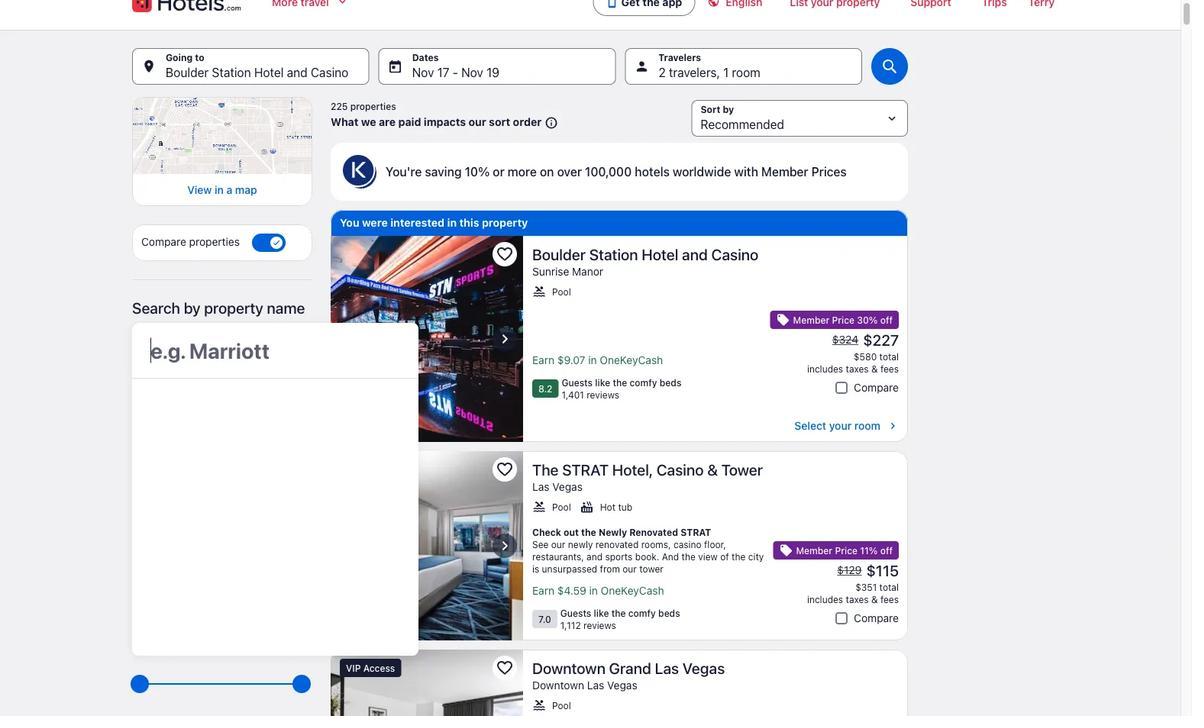 Task type: locate. For each thing, give the bounding box(es) containing it.
the strat hotel, casino & tower las vegas
[[533, 461, 763, 494]]

0 vertical spatial fees
[[881, 364, 899, 374]]

2 horizontal spatial and
[[682, 245, 708, 263]]

1 earn from the top
[[533, 354, 555, 367]]

guests up '1,401'
[[562, 378, 593, 388]]

strat right the
[[563, 461, 609, 479]]

1 horizontal spatial room
[[855, 420, 881, 433]]

taxes for $115
[[846, 595, 869, 605]]

2 vertical spatial &
[[872, 595, 879, 605]]

&
[[872, 364, 879, 374], [708, 461, 718, 479], [872, 595, 879, 605]]

1 vertical spatial hotel
[[642, 245, 679, 263]]

0 vertical spatial room
[[732, 65, 761, 80]]

0 horizontal spatial station
[[212, 65, 251, 80]]

comfy inside guests like the comfy beds 1,112 reviews
[[629, 608, 656, 619]]

boulder station hotel and casino
[[166, 65, 349, 80]]

& inside $129 $115 $351 total includes taxes & fees
[[872, 595, 879, 605]]

properties down view in a map button
[[189, 236, 240, 248]]

off right 30%
[[881, 315, 893, 326]]

impacts
[[424, 116, 466, 128]]

includes down the $324 button
[[808, 364, 844, 374]]

0 vertical spatial downtown
[[533, 660, 606, 677]]

2 total from the top
[[880, 582, 899, 593]]

1 taxes from the top
[[846, 364, 869, 374]]

0 vertical spatial onekeycash
[[600, 354, 664, 367]]

compare properties
[[141, 236, 240, 248]]

boulder inside boulder station hotel and casino sunrise manor
[[533, 245, 586, 263]]

earn
[[533, 354, 555, 367], [533, 585, 555, 598]]

includes down $129 button
[[808, 595, 844, 605]]

downtown right the save downtown grand las vegas to a trip checkbox
[[533, 680, 585, 692]]

2 horizontal spatial our
[[623, 564, 637, 575]]

0 vertical spatial pool
[[553, 287, 571, 297]]

2 vertical spatial member
[[797, 546, 833, 556]]

1 horizontal spatial boulder
[[533, 245, 586, 263]]

0 vertical spatial station
[[212, 65, 251, 80]]

1 horizontal spatial las
[[587, 680, 605, 692]]

compare down the $580
[[855, 382, 899, 394]]

Save Downtown Grand Las Vegas to a trip checkbox
[[493, 656, 517, 681]]

our up restaurants,
[[552, 540, 566, 550]]

0 vertical spatial our
[[469, 116, 487, 128]]

guests
[[562, 378, 593, 388], [561, 608, 592, 619]]

newly
[[568, 540, 593, 550]]

taxes inside $324 $227 $580 total includes taxes & fees
[[846, 364, 869, 374]]

pool down downtown grand las vegas downtown las vegas
[[553, 701, 571, 711]]

small image inside what we are paid impacts our sort order link
[[542, 116, 559, 130]]

taxes down the $580
[[846, 364, 869, 374]]

nov right - on the left
[[462, 65, 484, 80]]

in left a
[[215, 184, 224, 197]]

member for the strat hotel, casino & tower
[[797, 546, 833, 556]]

& down the $580
[[872, 364, 879, 374]]

$324
[[833, 334, 859, 346]]

1 vertical spatial comfy
[[629, 608, 656, 619]]

total down $115
[[880, 582, 899, 593]]

$129
[[838, 564, 862, 577]]

1 nov from the left
[[412, 65, 434, 80]]

1 horizontal spatial station
[[590, 245, 639, 263]]

1 horizontal spatial strat
[[681, 527, 712, 538]]

0 vertical spatial properties
[[351, 101, 396, 112]]

search by property name
[[132, 299, 305, 317]]

in right '$9.07'
[[589, 354, 597, 367]]

fees down $227 on the right top
[[881, 364, 899, 374]]

like inside guests like the comfy beds 1,112 reviews
[[594, 608, 609, 619]]

property up save boulder station hotel and casino to a trip option
[[482, 217, 528, 229]]

0 horizontal spatial boulder
[[166, 65, 209, 80]]

price up $324
[[833, 315, 855, 326]]

1 vertical spatial taxes
[[846, 595, 869, 605]]

rooftop pool image
[[331, 650, 523, 717]]

boulder
[[166, 65, 209, 80], [533, 245, 586, 263]]

vegas down the
[[553, 481, 583, 494]]

2 horizontal spatial casino
[[712, 245, 759, 263]]

las inside the strat hotel, casino & tower las vegas
[[533, 481, 550, 494]]

taxes down $351
[[846, 595, 869, 605]]

the inside guests like the comfy beds 1,112 reviews
[[612, 608, 626, 619]]

1 vertical spatial downtown
[[533, 680, 585, 692]]

0 vertical spatial strat
[[563, 461, 609, 479]]

2 vertical spatial vegas
[[608, 680, 638, 692]]

0 horizontal spatial las
[[533, 481, 550, 494]]

hotels
[[635, 165, 670, 179]]

earn left '$9.07'
[[533, 354, 555, 367]]

station up static map image
[[212, 65, 251, 80]]

nov 17 - nov 19 button
[[379, 48, 616, 85]]

2 fees from the top
[[881, 595, 899, 605]]

1 off from the top
[[881, 315, 893, 326]]

2
[[659, 65, 666, 80]]

nov 17 - nov 19
[[412, 65, 500, 80]]

1 vertical spatial onekeycash
[[601, 585, 665, 598]]

and inside dropdown button
[[287, 65, 308, 80]]

off for $115
[[881, 546, 893, 556]]

includes
[[808, 364, 844, 374], [808, 595, 844, 605]]

boulder down hotels logo
[[166, 65, 209, 80]]

1 includes from the top
[[808, 364, 844, 374]]

room left medium 'icon'
[[855, 420, 881, 433]]

the
[[533, 461, 559, 479]]

more
[[508, 165, 537, 179]]

paid
[[399, 116, 421, 128]]

1 vertical spatial las
[[655, 660, 679, 677]]

0 horizontal spatial casino
[[311, 65, 349, 80]]

$129 $115 $351 total includes taxes & fees
[[808, 562, 899, 605]]

like down earn $4.59 in onekeycash
[[594, 608, 609, 619]]

member up $324 $227 $580 total includes taxes & fees
[[794, 315, 830, 326]]

0 horizontal spatial and
[[287, 65, 308, 80]]

0 vertical spatial compare
[[141, 236, 186, 248]]

vip access
[[346, 663, 395, 674]]

hot
[[600, 502, 616, 513]]

2 vertical spatial and
[[587, 552, 603, 562]]

floor,
[[705, 540, 727, 550]]

$324 button
[[831, 333, 861, 347]]

1 vertical spatial properties
[[189, 236, 240, 248]]

station inside dropdown button
[[212, 65, 251, 80]]

member right with
[[762, 165, 809, 179]]

las down guests like the comfy beds 1,112 reviews
[[587, 680, 605, 692]]

0 horizontal spatial room
[[732, 65, 761, 80]]

off right '11%' at right
[[881, 546, 893, 556]]

casino image
[[331, 236, 523, 442]]

1 horizontal spatial vegas
[[608, 680, 638, 692]]

guests up 1,112
[[561, 608, 592, 619]]

includes inside $129 $115 $351 total includes taxes & fees
[[808, 595, 844, 605]]

by right filter
[[170, 398, 187, 415]]

guests like the comfy beds 1,401 reviews
[[562, 378, 682, 400]]

strat up casino
[[681, 527, 712, 538]]

$1,000 and above, Maximum, Price per night range field
[[141, 668, 303, 702]]

off
[[881, 315, 893, 326], [881, 546, 893, 556]]

you
[[340, 217, 360, 229]]

onekeycash up guests like the comfy beds 1,401 reviews
[[600, 354, 664, 367]]

station for boulder station hotel and casino
[[212, 65, 251, 80]]

$0, Minimum, Price per night text field
[[132, 616, 219, 653]]

guests inside guests like the comfy beds 1,401 reviews
[[562, 378, 593, 388]]

restaurants,
[[533, 552, 584, 562]]

our left sort
[[469, 116, 487, 128]]

1 horizontal spatial hotel
[[642, 245, 679, 263]]

comfy for 1,401 reviews
[[630, 378, 658, 388]]

casino
[[311, 65, 349, 80], [712, 245, 759, 263], [657, 461, 704, 479]]

comfy down earn $9.07 in onekeycash
[[630, 378, 658, 388]]

the for guests like the comfy beds 1,401 reviews
[[613, 378, 628, 388]]

includes inside $324 $227 $580 total includes taxes & fees
[[808, 364, 844, 374]]

reviews for 1,112 reviews
[[584, 621, 617, 631]]

saving
[[425, 165, 462, 179]]

member up $129 $115 $351 total includes taxes & fees on the right of the page
[[797, 546, 833, 556]]

total down $227 on the right top
[[880, 352, 899, 362]]

0 horizontal spatial property
[[204, 299, 264, 317]]

1 horizontal spatial casino
[[657, 461, 704, 479]]

onekeycash for earn $4.59 in onekeycash
[[601, 585, 665, 598]]

1 horizontal spatial our
[[552, 540, 566, 550]]

1 horizontal spatial nov
[[462, 65, 484, 80]]

0 vertical spatial vegas
[[553, 481, 583, 494]]

boulder inside dropdown button
[[166, 65, 209, 80]]

total inside $129 $115 $351 total includes taxes & fees
[[880, 582, 899, 593]]

pool down sunrise
[[553, 287, 571, 297]]

1,401
[[562, 390, 584, 400]]

the inside guests like the comfy beds 1,401 reviews
[[613, 378, 628, 388]]

comfy inside guests like the comfy beds 1,401 reviews
[[630, 378, 658, 388]]

1 vertical spatial off
[[881, 546, 893, 556]]

boulder for boulder station hotel and casino
[[166, 65, 209, 80]]

comfy for 1,112 reviews
[[629, 608, 656, 619]]

0 vertical spatial price
[[833, 315, 855, 326]]

1
[[724, 65, 729, 80]]

earn $9.07 in onekeycash
[[533, 354, 664, 367]]

view
[[699, 552, 718, 562]]

vegas right grand
[[683, 660, 725, 677]]

fees inside $324 $227 $580 total includes taxes & fees
[[881, 364, 899, 374]]

0 vertical spatial las
[[533, 481, 550, 494]]

0 vertical spatial small image
[[777, 313, 791, 327]]

0 horizontal spatial small image
[[581, 501, 594, 514]]

1 vertical spatial reviews
[[584, 621, 617, 631]]

0 vertical spatial by
[[184, 299, 201, 317]]

total inside $324 $227 $580 total includes taxes & fees
[[880, 352, 899, 362]]

taxes inside $129 $115 $351 total includes taxes & fees
[[846, 595, 869, 605]]

a
[[227, 184, 233, 197]]

0 vertical spatial guests
[[562, 378, 593, 388]]

the right of
[[732, 552, 746, 562]]

& for &
[[872, 595, 879, 605]]

room right 1
[[732, 65, 761, 80]]

2 vertical spatial casino
[[657, 461, 704, 479]]

1 vertical spatial and
[[682, 245, 708, 263]]

boulder up sunrise
[[533, 245, 586, 263]]

small image left member price 30% off
[[777, 313, 791, 327]]

1 horizontal spatial property
[[482, 217, 528, 229]]

and
[[287, 65, 308, 80], [682, 245, 708, 263], [587, 552, 603, 562]]

renovated
[[630, 527, 679, 538]]

in right "$4.59"
[[590, 585, 598, 598]]

reviews right 1,112
[[584, 621, 617, 631]]

1 vertical spatial total
[[880, 582, 899, 593]]

hotel inside boulder station hotel and casino sunrise manor
[[642, 245, 679, 263]]

reviews right '1,401'
[[587, 390, 620, 400]]

exterior image
[[331, 452, 523, 641]]

price left per
[[132, 597, 158, 609]]

1 vertical spatial casino
[[712, 245, 759, 263]]

medium image
[[887, 420, 899, 433]]

beds inside guests like the comfy beds 1,112 reviews
[[659, 608, 681, 619]]

225
[[331, 101, 348, 112]]

las down the
[[533, 481, 550, 494]]

1 vertical spatial station
[[590, 245, 639, 263]]

vip
[[346, 663, 361, 674]]

1 vertical spatial like
[[594, 608, 609, 619]]

& down $351
[[872, 595, 879, 605]]

1 pool from the top
[[553, 287, 571, 297]]

popular
[[132, 435, 171, 447]]

earn down is
[[533, 585, 555, 598]]

0 horizontal spatial nov
[[412, 65, 434, 80]]

check out the newly renovated strat see our newly renovated rooms, casino floor, restaurants, and sports book.  and the view of the city is unsurpassed from our tower
[[533, 527, 764, 575]]

1 vertical spatial fees
[[881, 595, 899, 605]]

1 vertical spatial includes
[[808, 595, 844, 605]]

nov left 17
[[412, 65, 434, 80]]

0 horizontal spatial our
[[469, 116, 487, 128]]

$227
[[864, 331, 899, 349]]

7.0
[[539, 614, 552, 625]]

fees down $115
[[881, 595, 899, 605]]

$351
[[856, 582, 878, 593]]

with
[[735, 165, 759, 179]]

0 vertical spatial &
[[872, 364, 879, 374]]

by right search
[[184, 299, 201, 317]]

casino inside boulder station hotel and casino dropdown button
[[311, 65, 349, 80]]

0 vertical spatial like
[[596, 378, 611, 388]]

1 vertical spatial our
[[552, 540, 566, 550]]

reviews for 1,401 reviews
[[587, 390, 620, 400]]

what we are paid impacts our sort order link
[[331, 115, 559, 130]]

your
[[830, 420, 852, 433]]

0 vertical spatial earn
[[533, 354, 555, 367]]

in inside button
[[215, 184, 224, 197]]

station
[[212, 65, 251, 80], [590, 245, 639, 263]]

like inside guests like the comfy beds 1,401 reviews
[[596, 378, 611, 388]]

& left tower
[[708, 461, 718, 479]]

taxes
[[846, 364, 869, 374], [846, 595, 869, 605]]

small image left hot
[[581, 501, 594, 514]]

small image for hot tub
[[581, 501, 594, 514]]

0 vertical spatial boulder
[[166, 65, 209, 80]]

station for boulder station hotel and casino sunrise manor
[[590, 245, 639, 263]]

and for boulder station hotel and casino sunrise manor
[[682, 245, 708, 263]]

2 horizontal spatial vegas
[[683, 660, 725, 677]]

beds inside guests like the comfy beds 1,401 reviews
[[660, 378, 682, 388]]

guests inside guests like the comfy beds 1,112 reviews
[[561, 608, 592, 619]]

station inside boulder station hotel and casino sunrise manor
[[590, 245, 639, 263]]

fees inside $129 $115 $351 total includes taxes & fees
[[881, 595, 899, 605]]

compare for boulder station hotel and casino
[[855, 382, 899, 394]]

0 vertical spatial and
[[287, 65, 308, 80]]

onekeycash for earn $9.07 in onekeycash
[[600, 354, 664, 367]]

0 horizontal spatial strat
[[563, 461, 609, 479]]

1 vertical spatial &
[[708, 461, 718, 479]]

by for filter
[[170, 398, 187, 415]]

is
[[533, 564, 540, 575]]

2 off from the top
[[881, 546, 893, 556]]

1 vertical spatial member
[[794, 315, 830, 326]]

1 vertical spatial guests
[[561, 608, 592, 619]]

property
[[482, 217, 528, 229], [204, 299, 264, 317]]

comfy down tower
[[629, 608, 656, 619]]

0 vertical spatial includes
[[808, 364, 844, 374]]

show next image for boulder station hotel and casino image
[[496, 330, 514, 348]]

1 vertical spatial small image
[[581, 501, 594, 514]]

las
[[533, 481, 550, 494], [655, 660, 679, 677], [587, 680, 605, 692]]

1 vertical spatial compare
[[855, 382, 899, 394]]

total
[[880, 352, 899, 362], [880, 582, 899, 593]]

& inside $324 $227 $580 total includes taxes & fees
[[872, 364, 879, 374]]

station up manor
[[590, 245, 639, 263]]

the down earn $9.07 in onekeycash
[[613, 378, 628, 388]]

compare down $351
[[855, 613, 899, 625]]

compare up search
[[141, 236, 186, 248]]

hotels logo image
[[132, 0, 242, 15]]

2 nov from the left
[[462, 65, 484, 80]]

2 earn from the top
[[533, 585, 555, 598]]

price per night
[[132, 597, 206, 609]]

price up $129
[[836, 546, 858, 556]]

the up newly
[[582, 527, 597, 538]]

the
[[613, 378, 628, 388], [582, 527, 597, 538], [682, 552, 696, 562], [732, 552, 746, 562], [612, 608, 626, 619]]

room
[[732, 65, 761, 80], [855, 420, 881, 433]]

like for 1,112 reviews
[[594, 608, 609, 619]]

0 vertical spatial taxes
[[846, 364, 869, 374]]

leading image
[[606, 0, 619, 8]]

reviews inside guests like the comfy beds 1,112 reviews
[[584, 621, 617, 631]]

our
[[469, 116, 487, 128], [552, 540, 566, 550], [623, 564, 637, 575]]

small image
[[708, 0, 720, 8], [542, 116, 559, 130], [533, 285, 546, 299], [533, 501, 546, 514], [780, 544, 794, 558], [533, 699, 546, 713]]

$1,000 and above, Maximum, Price per night text field
[[225, 616, 313, 653]]

onekeycash down tower
[[601, 585, 665, 598]]

1 vertical spatial boulder
[[533, 245, 586, 263]]

0 horizontal spatial vegas
[[553, 481, 583, 494]]

1 total from the top
[[880, 352, 899, 362]]

2 taxes from the top
[[846, 595, 869, 605]]

taxes for $227
[[846, 364, 869, 374]]

earn for earn $4.59 in onekeycash
[[533, 585, 555, 598]]

pool
[[553, 287, 571, 297], [553, 502, 571, 513], [553, 701, 571, 711]]

from
[[600, 564, 620, 575]]

property left name
[[204, 299, 264, 317]]

our down sports
[[623, 564, 637, 575]]

1 vertical spatial earn
[[533, 585, 555, 598]]

0 horizontal spatial properties
[[189, 236, 240, 248]]

hotel inside dropdown button
[[254, 65, 284, 80]]

filters
[[174, 435, 203, 447]]

manor
[[572, 266, 604, 278]]

pool up 'out'
[[553, 502, 571, 513]]

reviews
[[587, 390, 620, 400], [584, 621, 617, 631]]

guests like the comfy beds 1,112 reviews
[[561, 608, 681, 631]]

2 includes from the top
[[808, 595, 844, 605]]

casino inside boulder station hotel and casino sunrise manor
[[712, 245, 759, 263]]

1 vertical spatial vegas
[[683, 660, 725, 677]]

you're saving 10% or more on over 100,000 hotels worldwide with member prices
[[386, 165, 847, 179]]

1 vertical spatial strat
[[681, 527, 712, 538]]

and inside check out the newly renovated strat see our newly renovated rooms, casino floor, restaurants, and sports book.  and the view of the city is unsurpassed from our tower
[[587, 552, 603, 562]]

strat
[[563, 461, 609, 479], [681, 527, 712, 538]]

Save The STRAT Hotel, Casino & Tower to a trip checkbox
[[493, 458, 517, 482]]

0 vertical spatial hotel
[[254, 65, 284, 80]]

2 vertical spatial our
[[623, 564, 637, 575]]

1 vertical spatial beds
[[659, 608, 681, 619]]

room inside dropdown button
[[732, 65, 761, 80]]

the down casino
[[682, 552, 696, 562]]

search image
[[881, 57, 899, 76]]

properties
[[351, 101, 396, 112], [189, 236, 240, 248]]

1 horizontal spatial and
[[587, 552, 603, 562]]

2 vertical spatial compare
[[855, 613, 899, 625]]

3 pool from the top
[[553, 701, 571, 711]]

hotel for boulder station hotel and casino
[[254, 65, 284, 80]]

properties up we
[[351, 101, 396, 112]]

show next image for the strat hotel, casino & tower image
[[496, 537, 514, 556]]

reviews inside guests like the comfy beds 1,401 reviews
[[587, 390, 620, 400]]

casino for boulder station hotel and casino
[[311, 65, 349, 80]]

e.g. Marriott text field
[[132, 323, 419, 378]]

prices
[[812, 165, 847, 179]]

0 vertical spatial off
[[881, 315, 893, 326]]

and inside boulder station hotel and casino sunrise manor
[[682, 245, 708, 263]]

0 vertical spatial casino
[[311, 65, 349, 80]]

fees
[[881, 364, 899, 374], [881, 595, 899, 605]]

las right grand
[[655, 660, 679, 677]]

casino inside the strat hotel, casino & tower las vegas
[[657, 461, 704, 479]]

1 vertical spatial price
[[836, 546, 858, 556]]

vegas down grand
[[608, 680, 638, 692]]

downtown down 1,112
[[533, 660, 606, 677]]

view in a map button
[[141, 184, 303, 197]]

pool for boulder
[[553, 287, 571, 297]]

small image
[[777, 313, 791, 327], [581, 501, 594, 514]]

beds down tower
[[659, 608, 681, 619]]

like for 1,401 reviews
[[596, 378, 611, 388]]

1 horizontal spatial properties
[[351, 101, 396, 112]]

0 vertical spatial comfy
[[630, 378, 658, 388]]

1 fees from the top
[[881, 364, 899, 374]]

grand
[[610, 660, 652, 677]]

the down earn $4.59 in onekeycash
[[612, 608, 626, 619]]

2 vertical spatial pool
[[553, 701, 571, 711]]

like down earn $9.07 in onekeycash
[[596, 378, 611, 388]]

0 vertical spatial reviews
[[587, 390, 620, 400]]

beds up select your room link
[[660, 378, 682, 388]]

1 horizontal spatial small image
[[777, 313, 791, 327]]

$9.07
[[558, 354, 586, 367]]



Task type: describe. For each thing, give the bounding box(es) containing it.
100,000
[[585, 165, 632, 179]]

pool for downtown
[[553, 701, 571, 711]]

hot tub
[[600, 502, 633, 513]]

beds for guests like the comfy beds 1,401 reviews
[[660, 378, 682, 388]]

small image for member price 30% off
[[777, 313, 791, 327]]

show previous image for boulder station hotel and casino image
[[340, 330, 358, 348]]

total for $227
[[880, 352, 899, 362]]

strat inside the strat hotel, casino & tower las vegas
[[563, 461, 609, 479]]

newly
[[599, 527, 628, 538]]

sports
[[606, 552, 633, 562]]

hotel for boulder station hotel and casino sunrise manor
[[642, 245, 679, 263]]

we
[[361, 116, 376, 128]]

name
[[267, 299, 305, 317]]

2 vertical spatial las
[[587, 680, 605, 692]]

over
[[558, 165, 582, 179]]

0 vertical spatial member
[[762, 165, 809, 179]]

$324 $227 $580 total includes taxes & fees
[[808, 331, 899, 374]]

order
[[513, 116, 542, 128]]

you were interested in this property
[[340, 217, 528, 229]]

fees for $227
[[881, 364, 899, 374]]

vegas inside the strat hotel, casino & tower las vegas
[[553, 481, 583, 494]]

2 pool from the top
[[553, 502, 571, 513]]

tub
[[619, 502, 633, 513]]

fees for $115
[[881, 595, 899, 605]]

225 properties
[[331, 101, 396, 112]]

casino for boulder station hotel and casino sunrise manor
[[712, 245, 759, 263]]

2 travelers, 1 room button
[[625, 48, 863, 85]]

10%
[[465, 165, 490, 179]]

and for boulder station hotel and casino
[[287, 65, 308, 80]]

8.2
[[539, 384, 553, 394]]

of
[[721, 552, 730, 562]]

& inside the strat hotel, casino & tower las vegas
[[708, 461, 718, 479]]

strat inside check out the newly renovated strat see our newly renovated rooms, casino floor, restaurants, and sports book.  and the view of the city is unsurpassed from our tower
[[681, 527, 712, 538]]

17
[[438, 65, 450, 80]]

sort
[[489, 116, 511, 128]]

map
[[235, 184, 257, 197]]

Save Boulder Station Hotel and Casino to a trip checkbox
[[493, 242, 517, 267]]

downtown grand las vegas downtown las vegas
[[533, 660, 725, 692]]

night
[[180, 597, 206, 609]]

total for $115
[[880, 582, 899, 593]]

casino
[[674, 540, 702, 550]]

tower
[[640, 564, 664, 575]]

$0, Minimum, Price per night range field
[[141, 668, 303, 702]]

you're
[[386, 165, 422, 179]]

what we are paid impacts our sort order
[[331, 116, 542, 128]]

the for guests like the comfy beds 1,112 reviews
[[612, 608, 626, 619]]

view
[[188, 184, 212, 197]]

hotel,
[[613, 461, 653, 479]]

book.
[[636, 552, 660, 562]]

what
[[331, 116, 359, 128]]

filter
[[132, 398, 167, 415]]

price for $227
[[833, 315, 855, 326]]

properties for compare properties
[[189, 236, 240, 248]]

unsurpassed
[[542, 564, 598, 575]]

renovated
[[596, 540, 639, 550]]

$129 button
[[836, 564, 864, 578]]

access
[[364, 663, 395, 674]]

2 vertical spatial price
[[132, 597, 158, 609]]

11%
[[861, 546, 878, 556]]

member price 30% off
[[794, 315, 893, 326]]

& for casino
[[872, 364, 879, 374]]

boulder for boulder station hotel and casino sunrise manor
[[533, 245, 586, 263]]

30%
[[858, 315, 878, 326]]

member price 11% off
[[797, 546, 893, 556]]

view in a map
[[188, 184, 257, 197]]

guests for 1,401
[[562, 378, 593, 388]]

2 downtown from the top
[[533, 680, 585, 692]]

out
[[564, 527, 579, 538]]

2 travelers, 1 room
[[659, 65, 761, 80]]

this
[[460, 217, 480, 229]]

guests for 1,112
[[561, 608, 592, 619]]

static map image image
[[132, 97, 313, 174]]

properties for 225 properties
[[351, 101, 396, 112]]

select your room link
[[533, 420, 899, 433]]

includes for $115
[[808, 595, 844, 605]]

check
[[533, 527, 562, 538]]

search
[[132, 299, 180, 317]]

off for $227
[[881, 315, 893, 326]]

the for check out the newly renovated strat see our newly renovated rooms, casino floor, restaurants, and sports book.  and the view of the city is unsurpassed from our tower
[[582, 527, 597, 538]]

member for boulder station hotel and casino
[[794, 315, 830, 326]]

beds for guests like the comfy beds 1,112 reviews
[[659, 608, 681, 619]]

2 horizontal spatial las
[[655, 660, 679, 677]]

sunrise
[[533, 266, 570, 278]]

or
[[493, 165, 505, 179]]

boulder station hotel and casino button
[[132, 48, 370, 85]]

includes for $227
[[808, 364, 844, 374]]

earn for earn $9.07 in onekeycash
[[533, 354, 555, 367]]

boulder station hotel and casino sunrise manor
[[533, 245, 759, 278]]

select
[[795, 420, 827, 433]]

in left this
[[448, 217, 457, 229]]

0 vertical spatial property
[[482, 217, 528, 229]]

19
[[487, 65, 500, 80]]

price for $115
[[836, 546, 858, 556]]

interested
[[391, 217, 445, 229]]

1 vertical spatial property
[[204, 299, 264, 317]]

and
[[662, 552, 680, 562]]

-
[[453, 65, 458, 80]]

popular filters
[[132, 435, 203, 447]]

tower
[[722, 461, 763, 479]]

rooms,
[[642, 540, 671, 550]]

$580
[[854, 352, 878, 362]]

worldwide
[[673, 165, 732, 179]]

earn $4.59 in onekeycash
[[533, 585, 665, 598]]

on
[[540, 165, 554, 179]]

by for search
[[184, 299, 201, 317]]

compare for the strat hotel, casino & tower
[[855, 613, 899, 625]]

are
[[379, 116, 396, 128]]

travelers,
[[669, 65, 721, 80]]

city
[[749, 552, 764, 562]]

1 downtown from the top
[[533, 660, 606, 677]]

$4.59
[[558, 585, 587, 598]]



Task type: vqa. For each thing, say whether or not it's contained in the screenshot.
middle our
yes



